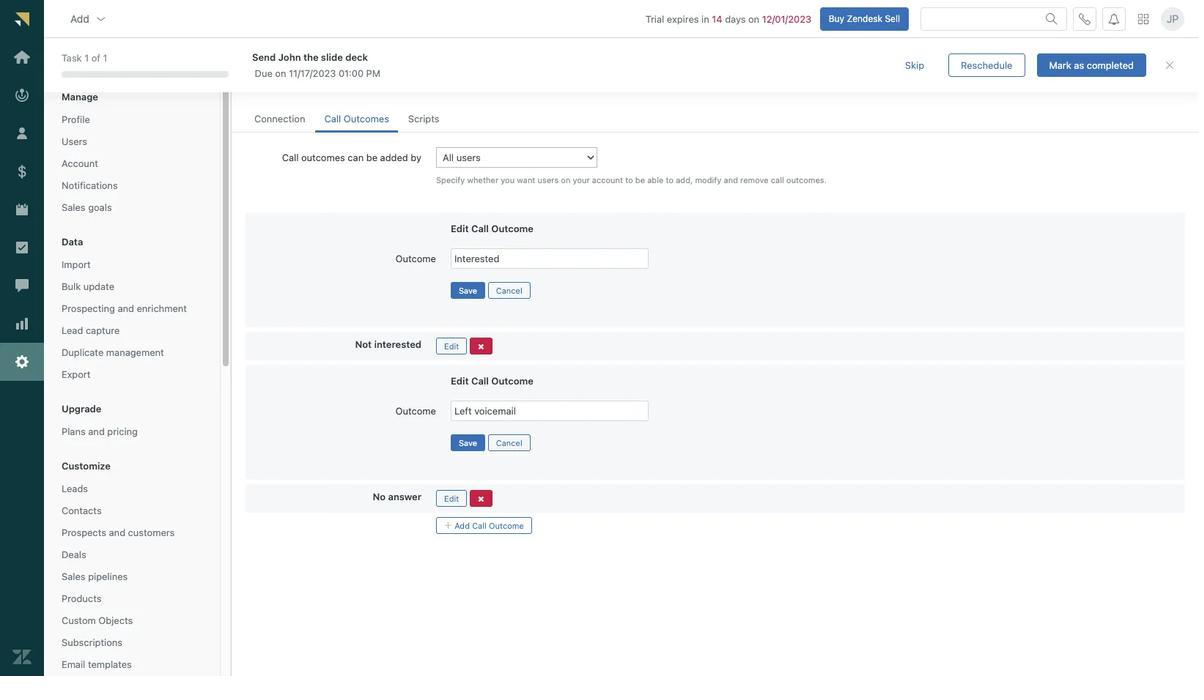 Task type: vqa. For each thing, say whether or not it's contained in the screenshot.
outcomes.
yes



Task type: describe. For each thing, give the bounding box(es) containing it.
email templates
[[62, 659, 132, 671]]

edit link for answer
[[436, 490, 467, 507]]

chevron down image
[[95, 13, 107, 25]]

0 horizontal spatial be
[[366, 152, 378, 164]]

task 1 of 1
[[62, 52, 107, 64]]

specify whether you want users on your account to be able to add, modify and remove call outcomes.
[[436, 175, 827, 185]]

zendesk image
[[12, 648, 32, 667]]

account
[[62, 158, 98, 169]]

call inside button
[[472, 521, 487, 531]]

and down 11/17/2023
[[313, 79, 330, 91]]

notifications
[[62, 180, 118, 191]]

customize
[[62, 460, 111, 472]]

expires
[[667, 13, 699, 25]]

completed
[[1087, 59, 1134, 71]]

email templates link
[[56, 655, 208, 675]]

11/17/2023
[[289, 67, 336, 79]]

not interested
[[355, 339, 421, 350]]

custom objects
[[62, 615, 133, 627]]

reschedule
[[961, 59, 1013, 71]]

add for add
[[70, 12, 89, 25]]

trial
[[646, 13, 664, 25]]

pm
[[366, 67, 381, 79]]

duplicate
[[62, 347, 104, 358]]

12/01/2023
[[762, 13, 811, 25]]

deals
[[62, 549, 86, 561]]

send john the slide deck due on 11/17/2023 01:00 pm
[[252, 51, 381, 79]]

jp button
[[1161, 7, 1185, 30]]

management
[[106, 347, 164, 358]]

Outcome text field
[[451, 401, 649, 421]]

cancel image
[[1164, 59, 1176, 71]]

call
[[771, 175, 784, 185]]

sales for sales goals
[[62, 202, 85, 213]]

and right modify
[[724, 175, 738, 185]]

in
[[702, 13, 709, 25]]

reschedule button
[[949, 54, 1025, 77]]

send john the slide deck link
[[252, 50, 866, 64]]

send
[[252, 51, 276, 63]]

john
[[278, 51, 301, 63]]

enrichment
[[137, 303, 187, 314]]

trial expires in 14 days on 12/01/2023
[[646, 13, 811, 25]]

plans and pricing link
[[56, 422, 208, 441]]

capture
[[86, 325, 120, 336]]

call outcomes
[[324, 113, 389, 125]]

jp
[[1167, 12, 1179, 25]]

skip
[[905, 59, 924, 71]]

1 save button from the top
[[451, 282, 485, 299]]

account
[[592, 175, 623, 185]]

and for pricing
[[88, 426, 105, 438]]

2 to from the left
[[666, 175, 674, 185]]

prospecting and enrichment
[[62, 303, 187, 314]]

templates
[[88, 659, 132, 671]]

lead capture link
[[56, 321, 208, 340]]

voice
[[246, 55, 288, 75]]

sales pipelines link
[[56, 567, 208, 587]]

bulk
[[62, 281, 81, 292]]

from
[[409, 79, 430, 91]]

as
[[1074, 59, 1084, 71]]

and for text
[[291, 55, 320, 75]]

profile
[[62, 114, 90, 125]]

outcomes
[[344, 113, 389, 125]]

goals
[[88, 202, 112, 213]]

of
[[91, 52, 100, 64]]

lead
[[62, 325, 83, 336]]

connection link
[[246, 106, 314, 133]]

1 vertical spatial be
[[635, 175, 645, 185]]

learn
[[454, 79, 479, 91]]

mark
[[1049, 59, 1072, 71]]

leads
[[287, 79, 311, 91]]

bulk update link
[[56, 277, 208, 296]]

outcome inside add call outcome button
[[489, 521, 524, 531]]

added
[[380, 152, 408, 164]]

buy zendesk sell
[[829, 13, 900, 24]]

bulk update
[[62, 281, 114, 292]]

and for enrichment
[[118, 303, 134, 314]]

bell image
[[1108, 13, 1120, 25]]

prospects
[[62, 527, 106, 539]]

cancel button for 2nd 'save' button from the bottom of the page
[[488, 282, 531, 299]]

import
[[62, 259, 91, 270]]

able
[[647, 175, 664, 185]]

pricing
[[107, 426, 138, 438]]

1 edit call outcome from the top
[[451, 223, 534, 234]]

buy
[[829, 13, 844, 24]]

duplicate management
[[62, 347, 164, 358]]

data
[[62, 236, 83, 248]]

notifications link
[[56, 176, 208, 195]]

can
[[348, 152, 364, 164]]

cancel button for first 'save' button from the bottom of the page
[[488, 435, 531, 451]]

2 edit call outcome from the top
[[451, 375, 534, 387]]

interested
[[374, 339, 421, 350]]

answer
[[388, 491, 421, 503]]

and for customers
[[109, 527, 125, 539]]

remove
[[740, 175, 769, 185]]

sales for sales pipelines
[[62, 571, 85, 583]]

skip button
[[893, 54, 937, 77]]



Task type: locate. For each thing, give the bounding box(es) containing it.
1 horizontal spatial add
[[455, 521, 470, 531]]

1 vertical spatial sales
[[62, 571, 85, 583]]

1 1 from the left
[[84, 52, 89, 64]]

0 vertical spatial cancel button
[[488, 282, 531, 299]]

0 horizontal spatial on
[[275, 67, 286, 79]]

deck
[[345, 51, 368, 63]]

scripts
[[408, 113, 439, 125]]

add call outcome button
[[436, 517, 532, 534]]

1 remove image from the top
[[478, 343, 484, 351]]

be right can
[[366, 152, 378, 164]]

1 vertical spatial add
[[455, 521, 470, 531]]

remove image
[[478, 343, 484, 351], [478, 495, 484, 503]]

0 vertical spatial sales
[[62, 202, 85, 213]]

2 save from the top
[[459, 438, 477, 448]]

to
[[625, 175, 633, 185], [666, 175, 674, 185]]

modify
[[695, 175, 722, 185]]

and down bulk update link
[[118, 303, 134, 314]]

save for first 'save' button from the bottom of the page
[[459, 438, 477, 448]]

sales goals
[[62, 202, 112, 213]]

and
[[291, 55, 320, 75], [313, 79, 330, 91], [724, 175, 738, 185], [118, 303, 134, 314], [88, 426, 105, 438], [109, 527, 125, 539]]

sales down deals
[[62, 571, 85, 583]]

0 vertical spatial remove image
[[478, 343, 484, 351]]

products
[[62, 593, 102, 605]]

save for 2nd 'save' button from the bottom of the page
[[459, 286, 477, 295]]

outcome
[[491, 223, 534, 234], [396, 253, 436, 264], [491, 375, 534, 387], [396, 405, 436, 417], [489, 521, 524, 531]]

export link
[[56, 365, 208, 384]]

on for specify whether you want users on your account to be able to add, modify and remove call outcomes.
[[561, 175, 571, 185]]

mark as completed
[[1049, 59, 1134, 71]]

sales left goals
[[62, 202, 85, 213]]

and inside 'link'
[[118, 303, 134, 314]]

1 horizontal spatial your
[[573, 175, 590, 185]]

save
[[459, 286, 477, 295], [459, 438, 477, 448]]

customers
[[128, 527, 175, 539]]

and right plans
[[88, 426, 105, 438]]

on right users
[[561, 175, 571, 185]]

objects
[[99, 615, 133, 627]]

edit
[[451, 223, 469, 234], [444, 341, 459, 351], [451, 375, 469, 387], [444, 494, 459, 503]]

connection
[[254, 113, 305, 125]]

your left the account
[[573, 175, 590, 185]]

and down contacts link
[[109, 527, 125, 539]]

the
[[303, 51, 319, 63]]

1 vertical spatial cancel button
[[488, 435, 531, 451]]

0 horizontal spatial your
[[265, 79, 284, 91]]

about
[[482, 79, 507, 91]]

call inside the voice and text call your leads and contacts directly from sell. learn about
[[246, 79, 262, 91]]

1 cancel button from the top
[[488, 282, 531, 299]]

0 vertical spatial be
[[366, 152, 378, 164]]

1 sales from the top
[[62, 202, 85, 213]]

to right able
[[666, 175, 674, 185]]

export
[[62, 369, 91, 380]]

upgrade
[[62, 403, 101, 415]]

1 save from the top
[[459, 286, 477, 295]]

users link
[[56, 132, 208, 151]]

1
[[84, 52, 89, 64], [103, 52, 107, 64]]

search image
[[1046, 13, 1058, 25]]

call outcomes link
[[316, 106, 398, 133]]

users
[[62, 136, 87, 147]]

subscriptions
[[62, 637, 122, 649]]

by
[[411, 152, 421, 164]]

2 remove image from the top
[[478, 495, 484, 503]]

edit link right interested
[[436, 338, 467, 355]]

buy zendesk sell button
[[820, 7, 909, 30]]

leads
[[62, 483, 88, 495]]

2 cancel from the top
[[496, 438, 522, 448]]

add for add call outcome
[[455, 521, 470, 531]]

1 vertical spatial edit link
[[436, 490, 467, 507]]

0 vertical spatial save
[[459, 286, 477, 295]]

2 1 from the left
[[103, 52, 107, 64]]

0 horizontal spatial add
[[70, 12, 89, 25]]

add,
[[676, 175, 693, 185]]

edit link up add "image"
[[436, 490, 467, 507]]

zendesk products image
[[1138, 14, 1149, 24]]

1 edit link from the top
[[436, 338, 467, 355]]

contacts
[[332, 79, 371, 91]]

directly
[[374, 79, 407, 91]]

add right add "image"
[[455, 521, 470, 531]]

be left able
[[635, 175, 645, 185]]

edit call outcome up the outcome text box
[[451, 375, 534, 387]]

scripts link
[[399, 106, 448, 133]]

2 sales from the top
[[62, 571, 85, 583]]

days
[[725, 13, 746, 25]]

sell
[[885, 13, 900, 24]]

and up the leads
[[291, 55, 320, 75]]

1 cancel from the top
[[496, 286, 522, 295]]

2 vertical spatial on
[[561, 175, 571, 185]]

on inside send john the slide deck due on 11/17/2023 01:00 pm
[[275, 67, 286, 79]]

1 vertical spatial save button
[[451, 435, 485, 451]]

due
[[255, 67, 273, 79]]

1 to from the left
[[625, 175, 633, 185]]

0 vertical spatial your
[[265, 79, 284, 91]]

import link
[[56, 255, 208, 274]]

no answer
[[373, 491, 421, 503]]

0 vertical spatial on
[[748, 13, 760, 25]]

custom objects link
[[56, 611, 208, 631]]

1 vertical spatial edit call outcome
[[451, 375, 534, 387]]

task
[[62, 52, 82, 64]]

prospecting
[[62, 303, 115, 314]]

account link
[[56, 154, 208, 173]]

2 cancel button from the top
[[488, 435, 531, 451]]

1 horizontal spatial 1
[[103, 52, 107, 64]]

1 horizontal spatial to
[[666, 175, 674, 185]]

sell.
[[433, 79, 452, 91]]

prospects and customers link
[[56, 523, 208, 543]]

0 horizontal spatial to
[[625, 175, 633, 185]]

0 horizontal spatial 1
[[84, 52, 89, 64]]

be
[[366, 152, 378, 164], [635, 175, 645, 185]]

duplicate management link
[[56, 343, 208, 362]]

sales pipelines
[[62, 571, 128, 583]]

None field
[[83, 55, 199, 68]]

add image
[[444, 522, 452, 530]]

edit call outcome down whether
[[451, 223, 534, 234]]

1 vertical spatial your
[[573, 175, 590, 185]]

0 vertical spatial edit call outcome
[[451, 223, 534, 234]]

update
[[83, 281, 114, 292]]

1 horizontal spatial on
[[561, 175, 571, 185]]

you
[[501, 175, 515, 185]]

14
[[712, 13, 722, 25]]

to right the account
[[625, 175, 633, 185]]

mark as completed button
[[1037, 54, 1146, 77]]

2 horizontal spatial on
[[748, 13, 760, 25]]

pipelines
[[88, 571, 128, 583]]

save button
[[451, 282, 485, 299], [451, 435, 485, 451]]

products link
[[56, 589, 208, 609]]

slide
[[321, 51, 343, 63]]

your inside the voice and text call your leads and contacts directly from sell. learn about
[[265, 79, 284, 91]]

leads link
[[56, 479, 208, 499]]

calls image
[[1079, 13, 1091, 25]]

edit link for interested
[[436, 338, 467, 355]]

not
[[355, 339, 372, 350]]

2 edit link from the top
[[436, 490, 467, 507]]

None text field
[[451, 248, 649, 269]]

1 vertical spatial remove image
[[478, 495, 484, 503]]

remove image for no answer
[[478, 495, 484, 503]]

outcomes.
[[787, 175, 827, 185]]

edit link
[[436, 338, 467, 355], [436, 490, 467, 507]]

plans
[[62, 426, 86, 438]]

sales goals link
[[56, 198, 208, 217]]

1 vertical spatial save
[[459, 438, 477, 448]]

2 save button from the top
[[451, 435, 485, 451]]

prospecting and enrichment link
[[56, 299, 208, 318]]

call outcomes can be added by
[[282, 152, 421, 164]]

deals link
[[56, 545, 208, 565]]

1 horizontal spatial be
[[635, 175, 645, 185]]

your down due
[[265, 79, 284, 91]]

0 vertical spatial add
[[70, 12, 89, 25]]

1 vertical spatial cancel
[[496, 438, 522, 448]]

on right days
[[748, 13, 760, 25]]

0 vertical spatial cancel
[[496, 286, 522, 295]]

add left chevron down image
[[70, 12, 89, 25]]

1 left of
[[84, 52, 89, 64]]

custom
[[62, 615, 96, 627]]

1 right of
[[103, 52, 107, 64]]

users
[[538, 175, 559, 185]]

contacts link
[[56, 501, 208, 521]]

on right due
[[275, 67, 286, 79]]

1 vertical spatial on
[[275, 67, 286, 79]]

0 vertical spatial save button
[[451, 282, 485, 299]]

edit call outcome
[[451, 223, 534, 234], [451, 375, 534, 387]]

whether
[[467, 175, 499, 185]]

on for trial expires in 14 days on 12/01/2023
[[748, 13, 760, 25]]

0 vertical spatial edit link
[[436, 338, 467, 355]]

remove image for not interested
[[478, 343, 484, 351]]



